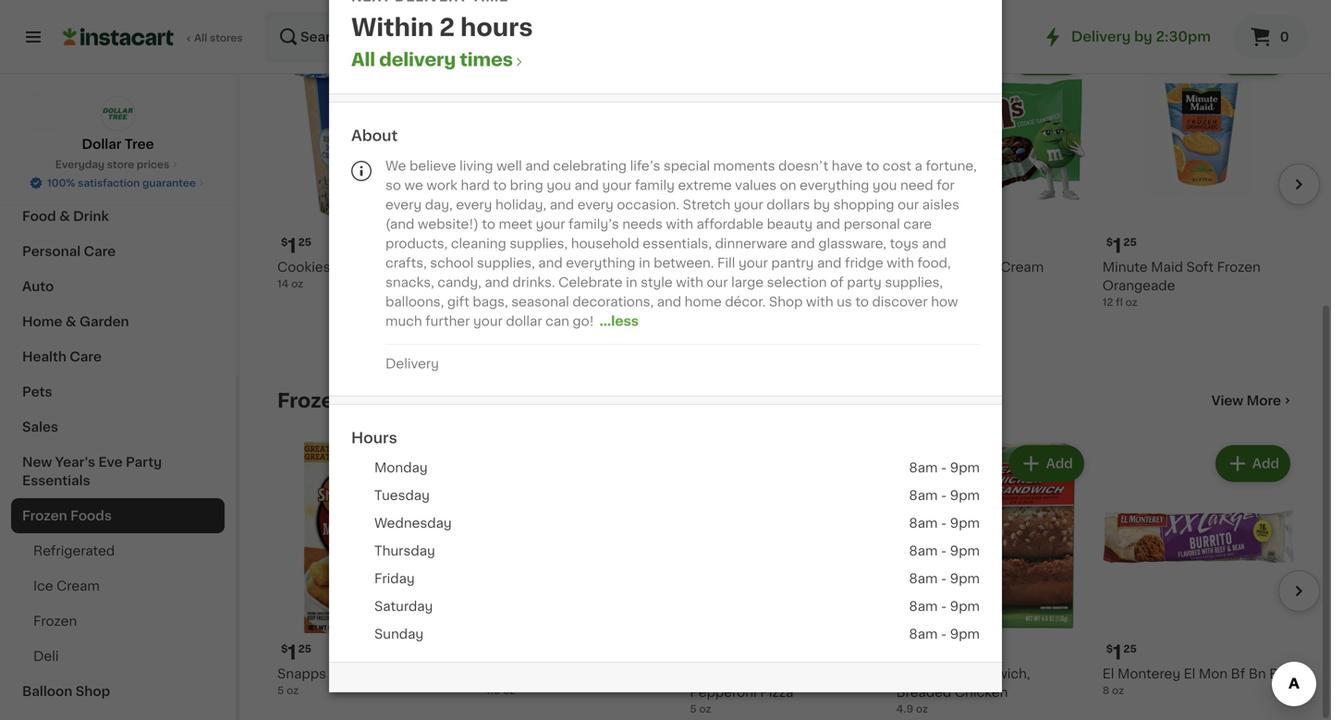 Task type: vqa. For each thing, say whether or not it's contained in the screenshot.
Recipes
no



Task type: locate. For each thing, give the bounding box(es) containing it.
balloon
[[22, 685, 72, 698]]

every up family's
[[578, 198, 614, 211]]

6 9pm from the top
[[951, 600, 980, 613]]

every down the hard
[[456, 198, 492, 211]]

9pm
[[951, 462, 980, 474], [951, 489, 980, 502], [951, 517, 980, 530], [951, 545, 980, 558], [951, 573, 980, 585], [951, 600, 980, 613], [951, 628, 980, 641]]

cream down the refrigerated
[[57, 580, 100, 593]]

1 up 'snapps'
[[288, 643, 296, 663]]

1 vertical spatial item carousel region
[[277, 434, 1321, 721]]

1 vertical spatial shop
[[76, 685, 110, 698]]

1 8am - 9pm from the top
[[910, 462, 980, 474]]

1 down care
[[907, 236, 916, 256]]

el up 8
[[1103, 668, 1115, 681]]

1 vertical spatial care
[[70, 351, 102, 363]]

values
[[736, 179, 777, 192]]

5 down 'snapps'
[[277, 686, 284, 696]]

every up (and
[[386, 198, 422, 211]]

believe
[[410, 160, 456, 172]]

0 horizontal spatial delivery
[[386, 357, 439, 370]]

fortune,
[[926, 160, 977, 172]]

$ up between.
[[694, 237, 701, 247]]

snapps mozzarella sticks 5 oz
[[277, 668, 442, 696]]

0 horizontal spatial you
[[547, 179, 572, 192]]

1 horizontal spatial in
[[639, 257, 651, 270]]

home for home improvement & hardware
[[22, 156, 62, 169]]

14 down the cookies
[[277, 279, 289, 289]]

2 8am - 9pm from the top
[[910, 489, 980, 502]]

home up health at left
[[22, 315, 62, 328]]

for inside 1 celeste pizza for one pepperoni pizza 5 oz
[[781, 668, 799, 681]]

frozen
[[1218, 261, 1261, 274], [277, 391, 347, 411], [22, 510, 67, 523], [33, 615, 77, 628]]

1 vertical spatial all
[[351, 51, 376, 68]]

0 horizontal spatial 5
[[277, 686, 284, 696]]

home inside home improvement & hardware
[[22, 156, 62, 169]]

5 9pm from the top
[[951, 573, 980, 585]]

$ for minute maid soft frozen orangeade
[[1107, 237, 1114, 247]]

1 horizontal spatial el
[[1185, 668, 1196, 681]]

fl right "12"
[[1117, 297, 1124, 307]]

$ for butter pecan real ice cream
[[694, 237, 701, 247]]

fl
[[704, 279, 711, 289], [498, 297, 505, 307], [1117, 297, 1124, 307]]

25 for butter pecan real ice cream
[[711, 237, 725, 247]]

oz right 8
[[1113, 686, 1125, 696]]

cream inside "cookies & cream 14 oz"
[[348, 261, 391, 274]]

oz inside the snapps mozzarella sticks 5 oz
[[287, 686, 299, 696]]

to down well
[[493, 179, 507, 192]]

and up food,
[[923, 237, 947, 250]]

& right the cookies
[[334, 261, 344, 274]]

personal care
[[22, 245, 116, 258]]

8am for tuesday
[[910, 489, 938, 502]]

occasion.
[[617, 198, 680, 211]]

2 every from the left
[[456, 198, 492, 211]]

0 horizontal spatial fl
[[498, 297, 505, 307]]

bites
[[928, 668, 961, 681]]

with down between.
[[676, 276, 704, 289]]

less
[[611, 315, 639, 328]]

1 el from the left
[[1103, 668, 1115, 681]]

oz inside el monterey el mon bf bn bur 8 oz
[[1113, 686, 1125, 696]]

supplies, down 'cleaning'
[[477, 257, 535, 270]]

4.9
[[897, 704, 914, 714]]

more
[[1247, 395, 1282, 408]]

supplies, down m&m's
[[885, 276, 944, 289]]

real up style
[[624, 261, 653, 274]]

vanilla
[[484, 261, 526, 274]]

real inside vanilla bean flavored real ice cream 14 fl oz
[[624, 261, 653, 274]]

$ up minute
[[1107, 237, 1114, 247]]

8am
[[910, 462, 938, 474], [910, 489, 938, 502], [910, 517, 938, 530], [910, 545, 938, 558], [910, 573, 938, 585], [910, 600, 938, 613], [910, 628, 938, 641]]

2 8am from the top
[[910, 489, 938, 502]]

add for cookies
[[427, 51, 454, 64]]

$ 1 25 up butter
[[694, 236, 725, 256]]

- for friday
[[942, 573, 947, 585]]

1 real from the left
[[778, 261, 807, 274]]

by right dollars
[[814, 198, 831, 211]]

fl for minute maid soft frozen orangeade
[[1117, 297, 1124, 307]]

0 vertical spatial all
[[194, 33, 207, 43]]

0 vertical spatial frozen link
[[277, 390, 347, 412]]

0 vertical spatial delivery
[[1072, 30, 1131, 43]]

0 horizontal spatial our
[[707, 276, 728, 289]]

auto link
[[11, 269, 225, 304]]

our
[[898, 198, 920, 211], [707, 276, 728, 289]]

1 - from the top
[[942, 462, 947, 474]]

3 9pm from the top
[[951, 517, 980, 530]]

- for thursday
[[942, 545, 947, 558]]

0 vertical spatial in
[[639, 257, 651, 270]]

1 horizontal spatial you
[[873, 179, 898, 192]]

2 9pm from the top
[[951, 489, 980, 502]]

pantry
[[772, 257, 814, 270]]

ice right mint
[[978, 261, 998, 274]]

add for 1
[[1047, 458, 1074, 471]]

m&m's
[[897, 261, 942, 274]]

real up selection
[[778, 261, 807, 274]]

9pm for thursday
[[951, 545, 980, 558]]

4 8am from the top
[[910, 545, 938, 558]]

7 8am from the top
[[910, 628, 938, 641]]

cream right mint
[[1001, 261, 1044, 274]]

& for apparel & accessories
[[77, 121, 88, 134]]

14 inside "cookies & cream 14 oz"
[[277, 279, 289, 289]]

supplies,
[[510, 237, 568, 250], [477, 257, 535, 270], [885, 276, 944, 289]]

delivery for delivery
[[386, 357, 439, 370]]

1 vertical spatial delivery
[[386, 357, 439, 370]]

food,
[[918, 257, 951, 270]]

family
[[635, 179, 675, 192]]

everyday store prices
[[55, 160, 170, 170]]

sticks
[[402, 668, 442, 681]]

- for tuesday
[[942, 489, 947, 502]]

supplies, up bean
[[510, 237, 568, 250]]

& up guarantee on the left top of the page
[[158, 156, 169, 169]]

oz inside 1 celeste pizza for one pepperoni pizza 5 oz
[[700, 704, 712, 714]]

home for home & garden
[[22, 315, 62, 328]]

$ for snapps mozzarella sticks
[[281, 644, 288, 654]]

bur
[[1270, 668, 1292, 681]]

and up family's
[[550, 198, 574, 211]]

add for minute
[[1253, 51, 1280, 64]]

8am - 9pm
[[910, 462, 980, 474], [910, 489, 980, 502], [910, 517, 980, 530], [910, 545, 980, 558], [910, 573, 980, 585], [910, 600, 980, 613], [910, 628, 980, 641]]

6 8am - 9pm from the top
[[910, 600, 980, 613]]

$ for cookies & cream
[[281, 237, 288, 247]]

vanilla bean flavored real ice cream 14 fl oz
[[484, 261, 653, 307]]

by left 2:30pm
[[1135, 30, 1153, 43]]

cream inside m&m's mint ice cream sandwich
[[1001, 261, 1044, 274]]

25 for minute maid soft frozen orangeade
[[1124, 237, 1137, 247]]

1 every from the left
[[386, 198, 422, 211]]

7 9pm from the top
[[951, 628, 980, 641]]

you right bring
[[547, 179, 572, 192]]

1 vertical spatial pizza
[[761, 686, 794, 699]]

butter pecan real ice cream 14 fl oz
[[690, 261, 877, 289]]

2 horizontal spatial 14
[[690, 279, 702, 289]]

apparel & accessories link
[[11, 110, 225, 145]]

everything down household
[[566, 257, 636, 270]]

pizza right pepperoni
[[761, 686, 794, 699]]

1 horizontal spatial frozen link
[[277, 390, 347, 412]]

oz up dollar
[[507, 297, 519, 307]]

much
[[386, 315, 422, 328]]

shop
[[769, 296, 803, 308], [76, 685, 110, 698]]

0 horizontal spatial real
[[624, 261, 653, 274]]

you down cost
[[873, 179, 898, 192]]

0 vertical spatial home
[[22, 156, 62, 169]]

saturday
[[375, 600, 433, 613]]

6 - from the top
[[942, 600, 947, 613]]

fl inside "minute maid soft frozen orangeade 12 fl oz"
[[1117, 297, 1124, 307]]

& inside home improvement & hardware
[[158, 156, 169, 169]]

cream up snacks,
[[348, 261, 391, 274]]

3 - from the top
[[942, 517, 947, 530]]

0 vertical spatial by
[[1135, 30, 1153, 43]]

1 vertical spatial for
[[781, 668, 799, 681]]

cream inside the ice cream link
[[57, 580, 100, 593]]

8am for monday
[[910, 462, 938, 474]]

100%
[[47, 178, 75, 188]]

1 horizontal spatial by
[[1135, 30, 1153, 43]]

0 horizontal spatial in
[[626, 276, 638, 289]]

1 horizontal spatial fl
[[704, 279, 711, 289]]

food & drink
[[22, 210, 109, 223]]

2 real from the left
[[624, 261, 653, 274]]

1 vertical spatial home
[[22, 315, 62, 328]]

0 vertical spatial supplies,
[[510, 237, 568, 250]]

7 - from the top
[[942, 628, 947, 641]]

$ 1 25 up 'snapps'
[[281, 643, 312, 663]]

9pm for wednesday
[[951, 517, 980, 530]]

$ up 'snapps'
[[281, 644, 288, 654]]

celebrate
[[559, 276, 623, 289]]

8am - 9pm for wednesday
[[910, 517, 980, 530]]

0 vertical spatial everything
[[800, 179, 870, 192]]

25 down care
[[918, 237, 931, 247]]

for left one
[[781, 668, 799, 681]]

el
[[1103, 668, 1115, 681], [1185, 668, 1196, 681]]

add
[[427, 51, 454, 64], [1047, 51, 1074, 64], [1253, 51, 1280, 64], [427, 458, 454, 471], [1047, 458, 1074, 471], [1253, 458, 1280, 471]]

1 vertical spatial by
[[814, 198, 831, 211]]

9pm for saturday
[[951, 600, 980, 613]]

oz down orangeade
[[1126, 297, 1138, 307]]

$ 1 25 up monterey
[[1107, 643, 1137, 663]]

3 8am - 9pm from the top
[[910, 517, 980, 530]]

8am for wednesday
[[910, 517, 938, 530]]

care down home & garden
[[70, 351, 102, 363]]

0 horizontal spatial for
[[781, 668, 799, 681]]

4 - from the top
[[942, 545, 947, 558]]

& up dollar
[[77, 121, 88, 134]]

& right food
[[59, 210, 70, 223]]

& for food & drink
[[59, 210, 70, 223]]

1 9pm from the top
[[951, 462, 980, 474]]

0 horizontal spatial all
[[194, 33, 207, 43]]

2 you from the left
[[873, 179, 898, 192]]

monday
[[375, 462, 428, 474]]

5 8am from the top
[[910, 573, 938, 585]]

product group
[[277, 35, 469, 291], [897, 35, 1088, 327], [1103, 35, 1295, 310], [277, 442, 469, 698], [897, 442, 1088, 717], [1103, 442, 1295, 698]]

8am - 9pm for saturday
[[910, 600, 980, 613]]

el left 'mon'
[[1185, 668, 1196, 681]]

oz down 'snapps'
[[287, 686, 299, 696]]

1 horizontal spatial for
[[937, 179, 955, 192]]

shop down deli link
[[76, 685, 110, 698]]

1 horizontal spatial delivery
[[1072, 30, 1131, 43]]

1 horizontal spatial shop
[[769, 296, 803, 308]]

0 horizontal spatial everything
[[566, 257, 636, 270]]

0 vertical spatial item carousel region
[[277, 27, 1321, 360]]

and
[[526, 160, 550, 172], [575, 179, 599, 192], [550, 198, 574, 211], [816, 218, 841, 231], [791, 237, 816, 250], [923, 237, 947, 250], [539, 257, 563, 270], [818, 257, 842, 270], [485, 276, 509, 289], [657, 296, 682, 308]]

- for sunday
[[942, 628, 947, 641]]

home improvement & hardware link
[[11, 145, 225, 199]]

0 vertical spatial for
[[937, 179, 955, 192]]

all for delivery
[[351, 51, 376, 68]]

& inside apparel & accessories link
[[77, 121, 88, 134]]

$ 1 25 up minute
[[1107, 236, 1137, 256]]

1 horizontal spatial real
[[778, 261, 807, 274]]

$ 1 25 for butter pecan real ice cream
[[694, 236, 725, 256]]

1 inside 1 celeste pizza for one pepperoni pizza 5 oz
[[701, 643, 709, 663]]

to up 'cleaning'
[[482, 218, 496, 231]]

0 horizontal spatial el
[[1103, 668, 1115, 681]]

for inside 'we believe living well and celebrating life's special moments doesn't have to cost a fortune, so we work hard to bring you and your family extreme values on everything you need for every day, every holiday, and every occasion. stretch your dollars by shopping our aisles (and website!) to meet your family's needs with affordable beauty and personal care products, cleaning supplies, household essentials, dinnerware and glassware, toys and crafts, school supplies, and everything in between. fill your pantry and fridge with food, snacks, candy, and drinks. celebrate in style with our large selection of party supplies, balloons, gift bags, seasonal decorations, and home décor. shop with us to discover how much further your dollar can go!'
[[937, 179, 955, 192]]

- for saturday
[[942, 600, 947, 613]]

everyday store prices link
[[55, 157, 181, 172]]

delivery for delivery by 2:30pm
[[1072, 30, 1131, 43]]

fl down butter
[[704, 279, 711, 289]]

view more
[[1212, 395, 1282, 408]]

& inside "cookies & cream 14 oz"
[[334, 261, 344, 274]]

1 horizontal spatial every
[[456, 198, 492, 211]]

9pm for friday
[[951, 573, 980, 585]]

2 - from the top
[[942, 489, 947, 502]]

doesn't
[[779, 160, 829, 172]]

14 inside butter pecan real ice cream 14 fl oz
[[690, 279, 702, 289]]

add for snapps
[[427, 458, 454, 471]]

1 horizontal spatial all
[[351, 51, 376, 68]]

for
[[937, 179, 955, 192], [781, 668, 799, 681]]

4 9pm from the top
[[951, 545, 980, 558]]

electronics
[[22, 86, 98, 99]]

3 8am from the top
[[910, 517, 938, 530]]

view
[[1212, 395, 1244, 408]]

- for wednesday
[[942, 517, 947, 530]]

shop down selection
[[769, 296, 803, 308]]

oz down butter
[[714, 279, 726, 289]]

in left style
[[626, 276, 638, 289]]

by inside 'we believe living well and celebrating life's special moments doesn't have to cost a fortune, so we work hard to bring you and your family extreme values on everything you need for every day, every holiday, and every occasion. stretch your dollars by shopping our aisles (and website!) to meet your family's needs with affordable beauty and personal care products, cleaning supplies, household essentials, dinnerware and glassware, toys and crafts, school supplies, and everything in between. fill your pantry and fridge with food, snacks, candy, and drinks. celebrate in style with our large selection of party supplies, balloons, gift bags, seasonal decorations, and home décor. shop with us to discover how much further your dollar can go!'
[[814, 198, 831, 211]]

shop inside 'we believe living well and celebrating life's special moments doesn't have to cost a fortune, so we work hard to bring you and your family extreme values on everything you need for every day, every holiday, and every occasion. stretch your dollars by shopping our aisles (and website!) to meet your family's needs with affordable beauty and personal care products, cleaning supplies, household essentials, dinnerware and glassware, toys and crafts, school supplies, and everything in between. fill your pantry and fridge with food, snacks, candy, and drinks. celebrate in style with our large selection of party supplies, balloons, gift bags, seasonal decorations, and home décor. shop with us to discover how much further your dollar can go!'
[[769, 296, 803, 308]]

home up hardware
[[22, 156, 62, 169]]

pecan
[[734, 261, 775, 274]]

item carousel region
[[277, 27, 1321, 360], [277, 434, 1321, 721]]

1 for snapps mozzarella sticks
[[288, 643, 296, 663]]

we
[[386, 160, 406, 172]]

life's
[[630, 160, 661, 172]]

oz down pepperoni
[[700, 704, 712, 714]]

0 horizontal spatial 14
[[277, 279, 289, 289]]

$ 1 25 up the cookies
[[281, 236, 312, 256]]

balloon shop
[[22, 685, 110, 698]]

1 vertical spatial our
[[707, 276, 728, 289]]

1 up butter
[[701, 236, 709, 256]]

25 down meet on the top of page
[[505, 237, 518, 247]]

all for stores
[[194, 33, 207, 43]]

2 home from the top
[[22, 315, 62, 328]]

bean
[[529, 261, 562, 274]]

1 horizontal spatial 5
[[690, 704, 697, 714]]

add button for snapps
[[392, 447, 464, 481]]

25 up the cookies
[[298, 237, 312, 247]]

cookies & cream 14 oz
[[277, 261, 391, 289]]

0 vertical spatial shop
[[769, 296, 803, 308]]

$ 1 25
[[281, 236, 312, 256], [694, 236, 725, 256], [488, 236, 518, 256], [901, 236, 931, 256], [1107, 236, 1137, 256], [281, 643, 312, 663], [1107, 643, 1137, 663]]

personal care link
[[11, 234, 225, 269]]

1 vertical spatial supplies,
[[477, 257, 535, 270]]

25 up monterey
[[1124, 644, 1137, 654]]

1
[[288, 236, 296, 256], [701, 236, 709, 256], [494, 236, 503, 256], [907, 236, 916, 256], [1114, 236, 1122, 256], [288, 643, 296, 663], [701, 643, 709, 663], [494, 643, 503, 663], [907, 643, 916, 663], [1114, 643, 1122, 663]]

1 up "vanilla"
[[494, 236, 503, 256]]

add button for el
[[1218, 447, 1289, 481]]

all left stores
[[194, 33, 207, 43]]

5 - from the top
[[942, 573, 947, 585]]

1 vertical spatial 5
[[690, 704, 697, 714]]

with up essentials,
[[666, 218, 694, 231]]

0 horizontal spatial every
[[386, 198, 422, 211]]

chicken
[[955, 686, 1009, 699]]

25 down affordable
[[711, 237, 725, 247]]

toys
[[890, 237, 919, 250]]

personal
[[22, 245, 81, 258]]

8am - 9pm for thursday
[[910, 545, 980, 558]]

14 right gift
[[484, 297, 495, 307]]

$ up 8
[[1107, 644, 1114, 654]]

1 horizontal spatial our
[[898, 198, 920, 211]]

orangeade
[[1103, 279, 1176, 292]]

25 up minute
[[1124, 237, 1137, 247]]

2 horizontal spatial every
[[578, 198, 614, 211]]

& inside 'food & drink' link
[[59, 210, 70, 223]]

cream up seasonal at the left top of the page
[[507, 279, 550, 292]]

cream up party
[[834, 261, 877, 274]]

our down butter
[[707, 276, 728, 289]]

add button for 1
[[1011, 447, 1083, 481]]

$ up "vanilla"
[[488, 237, 494, 247]]

to
[[866, 160, 880, 172], [493, 179, 507, 192], [482, 218, 496, 231], [856, 296, 869, 308]]

5 inside the snapps mozzarella sticks 5 oz
[[277, 686, 284, 696]]

fl down "vanilla"
[[498, 297, 505, 307]]

delivery down much
[[386, 357, 439, 370]]

1 vertical spatial frozen link
[[11, 604, 225, 639]]

care down "drink" at the top of page
[[84, 245, 116, 258]]

0 vertical spatial care
[[84, 245, 116, 258]]

$ down care
[[901, 237, 907, 247]]

25 up 'snapps'
[[298, 644, 312, 654]]

bring
[[510, 179, 544, 192]]

1 vertical spatial in
[[626, 276, 638, 289]]

2 horizontal spatial fl
[[1117, 297, 1124, 307]]

all delivery times 
[[351, 51, 526, 69]]

6 8am from the top
[[910, 600, 938, 613]]

stretch
[[683, 198, 731, 211]]

5 8am - 9pm from the top
[[910, 573, 980, 585]]

8am for saturday
[[910, 600, 938, 613]]

bf
[[1232, 668, 1246, 681]]

all down 'within'
[[351, 51, 376, 68]]

el monterey el mon bf bn bur 8 oz
[[1103, 668, 1292, 696]]

1 8am from the top
[[910, 462, 938, 474]]

$ 1 25 for vanilla bean flavored real ice cream
[[488, 236, 518, 256]]

5
[[277, 686, 284, 696], [690, 704, 697, 714]]

1 horizontal spatial 14
[[484, 297, 495, 307]]

pizza up pepperoni
[[744, 668, 778, 681]]

oz down the cookies
[[291, 279, 304, 289]]

fl inside butter pecan real ice cream 14 fl oz
[[704, 279, 711, 289]]

ice up selection
[[810, 261, 830, 274]]

None search field
[[265, 11, 690, 63]]

& inside home & garden link
[[66, 315, 76, 328]]


[[351, 161, 372, 181]]

all inside all delivery times 
[[351, 51, 376, 68]]

$ 1 25 for minute maid soft frozen orangeade
[[1107, 236, 1137, 256]]

1 up monterey
[[1114, 643, 1122, 663]]

and up of
[[818, 257, 842, 270]]

1 vertical spatial everything
[[566, 257, 636, 270]]

25 for m&m's mint ice cream sandwich
[[918, 237, 931, 247]]

0 horizontal spatial by
[[814, 198, 831, 211]]

ice inside vanilla bean flavored real ice cream 14 fl oz
[[484, 279, 504, 292]]

for up aisles
[[937, 179, 955, 192]]

0 vertical spatial 5
[[277, 686, 284, 696]]

care for health care
[[70, 351, 102, 363]]

2:30pm
[[1157, 30, 1212, 43]]

cleaning
[[451, 237, 507, 250]]

1 up celeste
[[701, 643, 709, 663]]

decorations,
[[573, 296, 654, 308]]

4 8am - 9pm from the top
[[910, 545, 980, 558]]

and up bring
[[526, 160, 550, 172]]

drink
[[73, 210, 109, 223]]

1 home from the top
[[22, 156, 62, 169]]

beauty
[[767, 218, 813, 231]]

7 8am - 9pm from the top
[[910, 628, 980, 641]]

$ 1 25 for el monterey el mon bf bn bur
[[1107, 643, 1137, 663]]



Task type: describe. For each thing, give the bounding box(es) containing it.
ice down the refrigerated
[[33, 580, 53, 593]]

1 you from the left
[[547, 179, 572, 192]]

oz inside "cookies & cream 14 oz"
[[291, 279, 304, 289]]

1 up 4.6 oz
[[494, 643, 503, 663]]

within
[[351, 16, 434, 39]]

1 for minute maid soft frozen orangeade
[[1114, 236, 1122, 256]]

your down celebrating
[[603, 179, 632, 192]]

ice inside butter pecan real ice cream 14 fl oz
[[810, 261, 830, 274]]

fill
[[718, 257, 736, 270]]

friday
[[375, 573, 415, 585]]

add for el
[[1253, 458, 1280, 471]]

hard
[[461, 179, 490, 192]]

everyday
[[55, 160, 105, 170]]

ice cream link
[[11, 569, 225, 604]]

store
[[107, 160, 134, 170]]

holiday,
[[496, 198, 547, 211]]

12
[[1103, 297, 1114, 307]]

eve
[[98, 456, 123, 469]]

pets
[[22, 386, 52, 399]]

we believe living well and celebrating life's special moments doesn't have to cost a fortune, so we work hard to bring you and your family extreme values on everything you need for every day, every holiday, and every occasion. stretch your dollars by shopping our aisles (and website!) to meet your family's needs with affordable beauty and personal care products, cleaning supplies, household essentials, dinnerware and glassware, toys and crafts, school supplies, and everything in between. fill your pantry and fridge with food, snacks, candy, and drinks. celebrate in style with our large selection of party supplies, balloons, gift bags, seasonal decorations, and home décor. shop with us to discover how much further your dollar can go!
[[386, 160, 977, 328]]

and down "vanilla"
[[485, 276, 509, 289]]

view more link
[[1212, 392, 1295, 410]]

to right us
[[856, 296, 869, 308]]

health care link
[[11, 339, 225, 375]]

health
[[22, 351, 67, 363]]

real inside butter pecan real ice cream 14 fl oz
[[778, 261, 807, 274]]

your down "bags," on the top left of the page
[[474, 315, 503, 328]]

have
[[832, 160, 863, 172]]

8am for thursday
[[910, 545, 938, 558]]

8am for friday
[[910, 573, 938, 585]]

25 for snapps mozzarella sticks
[[298, 644, 312, 654]]

snapps
[[277, 668, 326, 681]]

and up "pantry"
[[791, 237, 816, 250]]

frozen inside "minute maid soft frozen orangeade 12 fl oz"
[[1218, 261, 1261, 274]]

$ 1 25 for snapps mozzarella sticks
[[281, 643, 312, 663]]

1 for el monterey el mon bf bn bur
[[1114, 643, 1122, 663]]

9pm for monday
[[951, 462, 980, 474]]

...
[[600, 315, 611, 328]]

0 button
[[1234, 15, 1310, 59]]

candy,
[[438, 276, 482, 289]]

with down "toys"
[[887, 257, 915, 270]]

fl for butter pecan real ice cream
[[704, 279, 711, 289]]

bags,
[[473, 296, 508, 308]]

9pm for sunday
[[951, 628, 980, 641]]

dollar
[[506, 315, 543, 328]]

0 vertical spatial pizza
[[744, 668, 778, 681]]

cookies
[[277, 261, 331, 274]]

fl inside vanilla bean flavored real ice cream 14 fl oz
[[498, 297, 505, 307]]

food
[[22, 210, 56, 223]]

0 horizontal spatial shop
[[76, 685, 110, 698]]

14 inside vanilla bean flavored real ice cream 14 fl oz
[[484, 297, 495, 307]]

2 vertical spatial supplies,
[[885, 276, 944, 289]]

within 2 hours
[[351, 16, 533, 39]]

your right meet on the top of page
[[536, 218, 566, 231]]

8am - 9pm for tuesday
[[910, 489, 980, 502]]

satisfaction
[[78, 178, 140, 188]]

100% satisfaction guarantee button
[[29, 172, 207, 191]]

... less
[[600, 315, 639, 328]]

oz right the 4.6
[[503, 686, 515, 696]]

further
[[426, 315, 470, 328]]

mon
[[1200, 668, 1228, 681]]

5 inside 1 celeste pizza for one pepperoni pizza 5 oz
[[690, 704, 697, 714]]

essentials,
[[643, 237, 712, 250]]

$ for vanilla bean flavored real ice cream
[[488, 237, 494, 247]]

4.6 oz
[[484, 686, 515, 696]]

$ 1 25 for cookies & cream
[[281, 236, 312, 256]]

celebrating
[[553, 160, 627, 172]]

family's
[[569, 218, 619, 231]]

soft
[[1187, 261, 1214, 274]]

9pm for tuesday
[[951, 489, 980, 502]]

and up glassware,
[[816, 218, 841, 231]]

and down style
[[657, 296, 682, 308]]

2 item carousel region from the top
[[277, 434, 1321, 721]]

so
[[386, 179, 401, 192]]

instacart logo image
[[63, 26, 174, 48]]

100% satisfaction guarantee
[[47, 178, 196, 188]]

electronics link
[[11, 75, 225, 110]]

frozen foods
[[22, 510, 112, 523]]

stores
[[210, 33, 243, 43]]

essentials
[[22, 474, 90, 487]]

on
[[780, 179, 797, 192]]

work
[[427, 179, 458, 192]]

your down values
[[734, 198, 764, 211]]

how
[[932, 296, 959, 308]]

and down celebrating
[[575, 179, 599, 192]]

health care
[[22, 351, 102, 363]]

cream inside vanilla bean flavored real ice cream 14 fl oz
[[507, 279, 550, 292]]

your down dinnerware
[[739, 257, 768, 270]]

0 vertical spatial our
[[898, 198, 920, 211]]

of
[[831, 276, 844, 289]]

selection
[[767, 276, 827, 289]]

1 for butter pecan real ice cream
[[701, 236, 709, 256]]

oz inside 1 fast bites sandwich, breaded chicken 4.9 oz
[[916, 704, 929, 714]]

minute
[[1103, 261, 1148, 274]]

home improvement & hardware
[[22, 156, 169, 188]]

shopping
[[834, 198, 895, 211]]

pets link
[[11, 375, 225, 410]]

0 horizontal spatial frozen link
[[11, 604, 225, 639]]

hours
[[461, 16, 533, 39]]

party
[[126, 456, 162, 469]]

minute maid soft frozen orangeade 12 fl oz
[[1103, 261, 1261, 307]]

25 for el monterey el mon bf bn bur
[[1124, 644, 1137, 654]]

delivery by 2:30pm
[[1072, 30, 1212, 43]]

monterey
[[1118, 668, 1181, 681]]

tuesday
[[375, 489, 430, 502]]

1 celeste pizza for one pepperoni pizza 5 oz
[[690, 643, 830, 714]]

balloon shop link
[[11, 674, 225, 709]]

3 every from the left
[[578, 198, 614, 211]]

ice inside m&m's mint ice cream sandwich
[[978, 261, 998, 274]]

delivery by 2:30pm link
[[1042, 26, 1212, 48]]

and up drinks.
[[539, 257, 563, 270]]

moments
[[714, 160, 776, 172]]

8am for sunday
[[910, 628, 938, 641]]

well
[[497, 160, 522, 172]]

oz inside "minute maid soft frozen orangeade 12 fl oz"
[[1126, 297, 1138, 307]]

aisles
[[923, 198, 960, 211]]

can
[[546, 315, 570, 328]]

25 for cookies & cream
[[298, 237, 312, 247]]

1 for cookies & cream
[[288, 236, 296, 256]]

need
[[901, 179, 934, 192]]

$ for m&m's mint ice cream sandwich
[[901, 237, 907, 247]]

refrigerated link
[[11, 534, 225, 569]]

dollars
[[767, 198, 811, 211]]

cream inside butter pecan real ice cream 14 fl oz
[[834, 261, 877, 274]]

1 inside 1 fast bites sandwich, breaded chicken 4.9 oz
[[907, 643, 916, 663]]

- for monday
[[942, 462, 947, 474]]

meet
[[499, 218, 533, 231]]

dollar tree logo image
[[100, 96, 135, 131]]

garden
[[80, 315, 129, 328]]

prices
[[137, 160, 170, 170]]

$ for el monterey el mon bf bn bur
[[1107, 644, 1114, 654]]

$ 1 25 for m&m's mint ice cream sandwich
[[901, 236, 931, 256]]

floral link
[[11, 40, 225, 75]]

mozzarella
[[330, 668, 399, 681]]

25 for vanilla bean flavored real ice cream
[[505, 237, 518, 247]]

dinnerware
[[715, 237, 788, 250]]

sales link
[[11, 410, 225, 445]]

1 horizontal spatial everything
[[800, 179, 870, 192]]

us
[[837, 296, 853, 308]]

8am - 9pm for monday
[[910, 462, 980, 474]]

8am - 9pm for friday
[[910, 573, 980, 585]]

tree
[[125, 138, 154, 151]]

care for personal care
[[84, 245, 116, 258]]

with left us
[[807, 296, 834, 308]]

1 for vanilla bean flavored real ice cream
[[494, 236, 503, 256]]

8am - 9pm for sunday
[[910, 628, 980, 641]]

household
[[571, 237, 640, 250]]

products,
[[386, 237, 448, 250]]

we
[[405, 179, 423, 192]]

new
[[22, 456, 52, 469]]

& for home & garden
[[66, 315, 76, 328]]

add button for minute
[[1218, 40, 1289, 74]]

oz inside butter pecan real ice cream 14 fl oz
[[714, 279, 726, 289]]

guarantee
[[142, 178, 196, 188]]

seasonal
[[512, 296, 570, 308]]

butter
[[690, 261, 731, 274]]

2 el from the left
[[1185, 668, 1196, 681]]

8
[[1103, 686, 1110, 696]]

frozen foods link
[[11, 499, 225, 534]]

1 item carousel region from the top
[[277, 27, 1321, 360]]

fridge
[[845, 257, 884, 270]]

1 for m&m's mint ice cream sandwich
[[907, 236, 916, 256]]

day,
[[425, 198, 453, 211]]

& for cookies & cream 14 oz
[[334, 261, 344, 274]]

to left cost
[[866, 160, 880, 172]]

delivery
[[379, 51, 456, 68]]

home & garden link
[[11, 304, 225, 339]]

one
[[802, 668, 830, 681]]

oz inside vanilla bean flavored real ice cream 14 fl oz
[[507, 297, 519, 307]]

add button for cookies
[[392, 40, 464, 74]]



